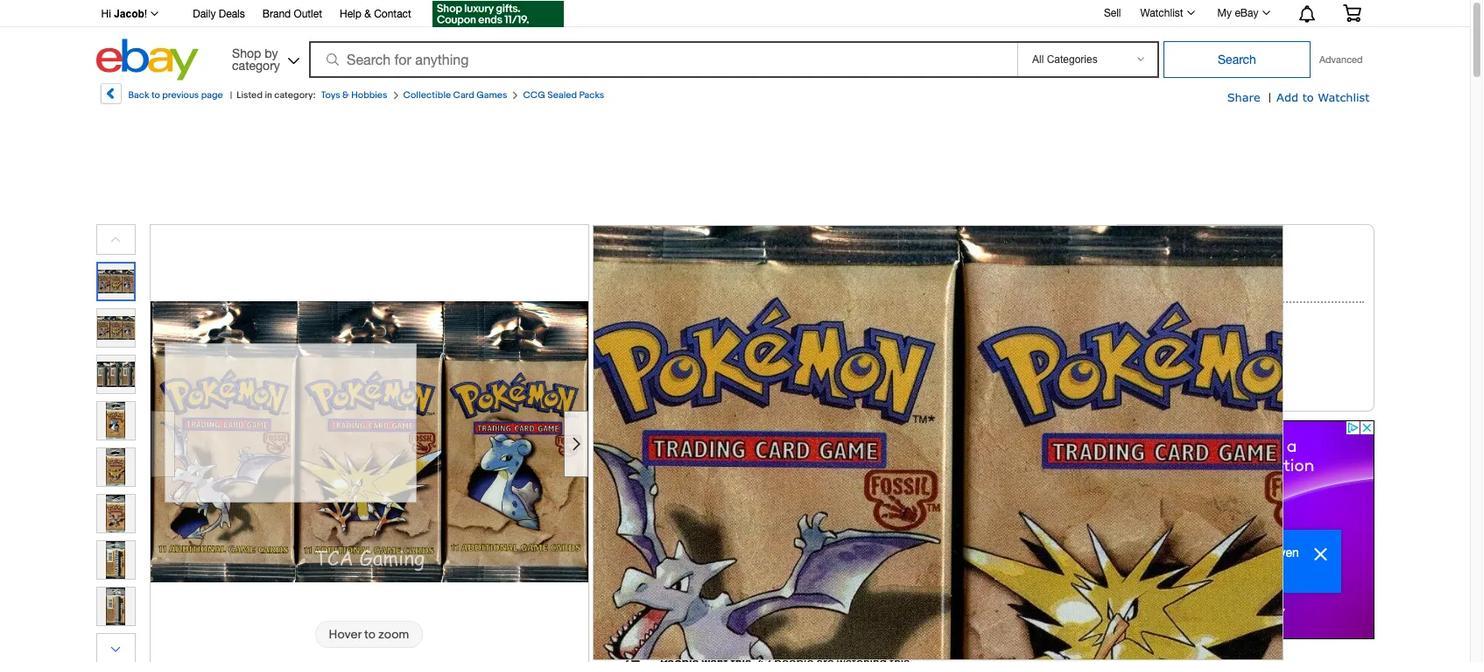 Task type: vqa. For each thing, say whether or not it's contained in the screenshot.
Picture 1 of 9 at top left
yes



Task type: describe. For each thing, give the bounding box(es) containing it.
buy
[[962, 437, 985, 454]]

ccg sealed packs
[[523, 89, 604, 101]]

best
[[632, 544, 659, 560]]

(lapras
[[709, 280, 752, 297]]

watched
[[631, 305, 678, 320]]

last
[[715, 305, 735, 320]]

to for previous
[[151, 89, 160, 101]]

Quantity: text field
[[719, 368, 758, 397]]

store
[[1149, 357, 1178, 372]]

long/hanger
[[774, 224, 899, 249]]

hi jacob !
[[101, 8, 147, 20]]

picture 5 of 9 image
[[97, 448, 134, 486]]

hours
[[755, 305, 786, 320]]

in left the
[[681, 305, 691, 320]]

available
[[867, 375, 915, 390]]

limited quantity available / 7 sold
[[775, 375, 960, 390]]

make offer link
[[893, 544, 1095, 579]]

Search for anything text field
[[312, 43, 1014, 76]]

original
[[745, 249, 820, 273]]

seller for save
[[1178, 315, 1209, 330]]

)
[[1228, 252, 1231, 267]]

sealed for fossil
[[632, 224, 697, 249]]

artwork)
[[895, 280, 946, 297]]

seller for contact
[[1170, 337, 1201, 352]]

new/factory
[[718, 343, 790, 358]]

get
[[630, 280, 650, 297]]

shop by category
[[232, 46, 280, 72]]

sealed for packs
[[547, 89, 577, 101]]

offer:
[[662, 544, 697, 560]]

positive
[[1153, 273, 1194, 287]]

credit*
[[707, 498, 750, 515]]

make an offer. negotiate an even better deal. tooltip
[[1105, 530, 1341, 593]]

toys & hobbies link
[[321, 89, 388, 101]]

(artset)
[[604, 249, 675, 273]]

offer.
[[1169, 545, 1197, 559]]

toys
[[321, 89, 340, 101]]

brand outlet
[[262, 8, 322, 20]]

you
[[604, 280, 627, 297]]

help
[[340, 8, 362, 20]]

shop by category button
[[224, 39, 303, 77]]

aerodactyl
[[766, 280, 832, 297]]

3x sealed fossil long/hanger booster packs (artset) wotc original pokemon cards - picture 1 of 9 image
[[150, 301, 588, 582]]

buy it now
[[962, 437, 1025, 454]]

tca_gaming link
[[1122, 253, 1188, 268]]

add to watchlist link
[[1277, 89, 1370, 106]]

on
[[729, 482, 744, 498]]

picture 1 of 9 image
[[98, 264, 134, 299]]

in left full
[[815, 465, 825, 482]]

to for watchlist
[[980, 595, 992, 612]]

100%
[[1122, 273, 1150, 287]]

none submit inside 'shop by category' banner
[[1164, 41, 1311, 78]]

feedback
[[1196, 273, 1245, 287]]

make for make offer
[[962, 552, 994, 569]]

add to cart
[[960, 479, 1028, 496]]

ccg
[[523, 89, 545, 101]]

daily
[[193, 8, 216, 20]]

previous
[[162, 89, 199, 101]]

in right the listed
[[265, 89, 272, 101]]

us
[[707, 428, 736, 455]]

98651
[[1195, 252, 1228, 267]]

1 horizontal spatial |
[[1269, 90, 1272, 105]]

to inside share | add to watchlist
[[1303, 90, 1314, 104]]

if
[[776, 465, 783, 482]]

2 an from the left
[[1256, 545, 1270, 559]]

sold
[[936, 375, 960, 390]]

3x sealed fossil long/hanger booster packs (artset) wotc original pokemon cards you get 3x packs (lapras + aerodactyl + zapdos artwork)
[[604, 224, 1039, 297]]

brand
[[262, 8, 291, 20]]

to for cart
[[988, 479, 1000, 496]]

seller information tca_gaming ( 98651 ) 100% positive feedback
[[1122, 233, 1245, 287]]

help & contact
[[340, 8, 411, 20]]

share | add to watchlist
[[1227, 90, 1370, 105]]

buy it now link
[[893, 428, 1095, 463]]

page
[[201, 89, 223, 101]]

pokemon
[[824, 249, 912, 273]]

hobbies
[[351, 89, 388, 101]]

2 horizontal spatial packs
[[983, 224, 1039, 249]]

deals
[[219, 8, 245, 20]]

24
[[738, 305, 752, 320]]

wotc
[[680, 249, 740, 273]]

your shopping cart image
[[1342, 4, 1362, 22]]

0 vertical spatial 3x
[[604, 224, 627, 249]]

add for add to cart
[[960, 479, 985, 496]]

1 horizontal spatial packs
[[671, 280, 706, 297]]

(
[[1192, 252, 1195, 267]]

7
[[927, 375, 933, 390]]



Task type: locate. For each thing, give the bounding box(es) containing it.
an up the 'deal.'
[[1153, 545, 1166, 559]]

condition:
[[644, 343, 708, 360]]

3
[[621, 305, 628, 320]]

& for contact
[[364, 8, 371, 20]]

advertisement region
[[1112, 420, 1374, 639]]

limited
[[775, 375, 816, 390]]

cards
[[917, 249, 974, 273]]

seller inside contact seller visit store see other items
[[1170, 337, 1201, 352]]

save
[[1148, 315, 1175, 330]]

& right help
[[364, 8, 371, 20]]

to left cart
[[988, 479, 1000, 496]]

save seller
[[1148, 315, 1209, 330]]

picture 2 of 9 image
[[97, 309, 134, 347]]

an left even
[[1256, 545, 1270, 559]]

1 vertical spatial &
[[342, 89, 349, 101]]

shop by category banner
[[92, 0, 1374, 85]]

visit
[[1122, 357, 1147, 372]]

1 horizontal spatial watchlist
[[1318, 90, 1370, 104]]

brand outlet link
[[262, 5, 322, 25]]

back to previous page link
[[99, 83, 223, 110]]

contact right help
[[374, 8, 411, 20]]

watchlist down advanced link
[[1318, 90, 1370, 104]]

make offer
[[962, 552, 1026, 569]]

account navigation
[[92, 0, 1374, 30]]

make up better
[[1119, 545, 1149, 559]]

visit store link
[[1122, 357, 1178, 372]]

add right share
[[1277, 90, 1299, 104]]

1 + from the left
[[755, 280, 763, 297]]

with details__icon image
[[624, 652, 640, 662]]

0 horizontal spatial &
[[342, 89, 349, 101]]

add to watchlist
[[952, 595, 1049, 612]]

1 horizontal spatial an
[[1256, 545, 1270, 559]]

picture 8 of 9 image
[[97, 588, 134, 625]]

new/factory sealed
[[718, 343, 832, 358]]

to left watchlist
[[980, 595, 992, 612]]

add
[[1277, 90, 1299, 104], [960, 479, 985, 496], [952, 595, 977, 612]]

contact seller link
[[1122, 337, 1201, 352]]

sealed right the ccg
[[547, 89, 577, 101]]

picture 3 of 9 image
[[97, 356, 134, 393]]

&
[[364, 8, 371, 20], [342, 89, 349, 101]]

contact inside account navigation
[[374, 8, 411, 20]]

get the coupon image
[[432, 1, 564, 27]]

1 horizontal spatial sealed
[[632, 224, 697, 249]]

contact seller visit store see other items
[[1122, 337, 1209, 392]]

help & contact link
[[340, 5, 411, 25]]

1 vertical spatial watchlist
[[1318, 90, 1370, 104]]

add down buy
[[960, 479, 985, 496]]

packs up the
[[671, 280, 706, 297]]

& inside account navigation
[[364, 8, 371, 20]]

the
[[694, 305, 712, 320]]

+ up hours
[[755, 280, 763, 297]]

2 + from the left
[[835, 280, 844, 297]]

1 horizontal spatial contact
[[1122, 337, 1168, 352]]

2 vertical spatial sealed
[[793, 343, 832, 358]]

seller inside save seller "button"
[[1178, 315, 1209, 330]]

2 horizontal spatial sealed
[[793, 343, 832, 358]]

& for hobbies
[[342, 89, 349, 101]]

2 vertical spatial add
[[952, 595, 977, 612]]

0 horizontal spatial make
[[962, 552, 994, 569]]

0 horizontal spatial sealed
[[547, 89, 577, 101]]

booster
[[904, 224, 978, 249]]

0 vertical spatial add
[[1277, 90, 1299, 104]]

sealed up limited
[[793, 343, 832, 358]]

outlet
[[294, 8, 322, 20]]

add to watchlist button
[[893, 586, 1095, 621]]

ebay
[[1235, 7, 1259, 19]]

0 horizontal spatial 3x
[[604, 224, 627, 249]]

with
[[781, 482, 805, 498]]

my ebay
[[1218, 7, 1259, 19]]

3x
[[604, 224, 627, 249], [653, 280, 668, 297]]

best offer:
[[632, 544, 697, 560]]

category:
[[274, 89, 316, 101]]

cart
[[1003, 479, 1028, 496]]

1 horizontal spatial make
[[1119, 545, 1149, 559]]

in left 6
[[849, 465, 860, 482]]

/
[[918, 375, 924, 390]]

1 vertical spatial add
[[960, 479, 985, 496]]

games
[[477, 89, 507, 101]]

daily deals
[[193, 8, 245, 20]]

hi
[[101, 8, 111, 20]]

interest
[[727, 465, 773, 482]]

1 horizontal spatial &
[[364, 8, 371, 20]]

contact up visit store link
[[1122, 337, 1168, 352]]

collectible card games
[[403, 89, 507, 101]]

make left offer
[[962, 552, 994, 569]]

full
[[828, 465, 846, 482]]

2 vertical spatial packs
[[671, 280, 706, 297]]

seller down save seller
[[1170, 337, 1201, 352]]

ccg sealed packs link
[[523, 89, 604, 101]]

even
[[1273, 545, 1299, 559]]

| right share button
[[1269, 90, 1272, 105]]

offer
[[997, 552, 1026, 569]]

+
[[755, 280, 763, 297], [835, 280, 844, 297]]

0 vertical spatial seller
[[1178, 315, 1209, 330]]

0 horizontal spatial +
[[755, 280, 763, 297]]

add to cart link
[[893, 470, 1095, 505]]

an
[[1153, 545, 1166, 559], [1256, 545, 1270, 559]]

picture 4 of 9 image
[[97, 402, 134, 440]]

6
[[863, 465, 870, 482]]

98651 link
[[1195, 252, 1228, 267]]

seller
[[1178, 315, 1209, 330], [1170, 337, 1201, 352]]

quantity:
[[653, 374, 708, 391]]

0 horizontal spatial contact
[[374, 8, 411, 20]]

by
[[265, 46, 278, 60]]

mo
[[707, 482, 726, 498]]

paypal
[[808, 482, 847, 498]]

1 vertical spatial contact
[[1122, 337, 1168, 352]]

1 vertical spatial packs
[[983, 224, 1039, 249]]

make
[[1119, 545, 1149, 559], [962, 552, 994, 569]]

1 horizontal spatial 3x
[[653, 280, 668, 297]]

packs right cards in the top of the page
[[983, 224, 1039, 249]]

0 vertical spatial sealed
[[547, 89, 577, 101]]

to down advanced link
[[1303, 90, 1314, 104]]

add down make offer link
[[952, 595, 977, 612]]

no interest if paid in full in 6 mo on $99+ with paypal credit* link
[[707, 465, 870, 515]]

0 horizontal spatial |
[[230, 89, 232, 101]]

1 horizontal spatial +
[[835, 280, 844, 297]]

0 vertical spatial packs
[[579, 89, 604, 101]]

picture 6 of 9 image
[[97, 495, 134, 532]]

packs right the ccg
[[579, 89, 604, 101]]

card
[[453, 89, 474, 101]]

watchlist right sell
[[1141, 7, 1184, 19]]

save seller button
[[1122, 312, 1209, 332]]

us $459.99 main content
[[604, 224, 1096, 662]]

picture 7 of 9 image
[[97, 541, 134, 579]]

price:
[[663, 428, 697, 445]]

1 vertical spatial sealed
[[632, 224, 697, 249]]

add inside button
[[952, 595, 977, 612]]

0 vertical spatial &
[[364, 8, 371, 20]]

deal.
[[1155, 563, 1181, 577]]

contact inside contact seller visit store see other items
[[1122, 337, 1168, 352]]

0 horizontal spatial watchlist
[[1141, 7, 1184, 19]]

| left the listed
[[230, 89, 232, 101]]

+ left zapdos
[[835, 280, 844, 297]]

zapdos
[[846, 280, 892, 297]]

jacob
[[114, 8, 144, 20]]

collectible
[[403, 89, 451, 101]]

0 horizontal spatial an
[[1153, 545, 1166, 559]]

& right toys
[[342, 89, 349, 101]]

None submit
[[1164, 41, 1311, 78]]

sealed up get
[[632, 224, 697, 249]]

sell link
[[1096, 7, 1129, 19]]

3x right get
[[653, 280, 668, 297]]

seller
[[1122, 233, 1161, 250]]

watchlist
[[995, 595, 1049, 612]]

1 an from the left
[[1153, 545, 1166, 559]]

collectible card games link
[[403, 89, 507, 101]]

seller right save
[[1178, 315, 1209, 330]]

watchlist link
[[1131, 3, 1203, 24]]

make for make an offer. negotiate an even better deal.
[[1119, 545, 1149, 559]]

advanced
[[1320, 54, 1363, 65]]

add inside share | add to watchlist
[[1277, 90, 1299, 104]]

1 vertical spatial seller
[[1170, 337, 1201, 352]]

daily deals link
[[193, 5, 245, 25]]

0 vertical spatial contact
[[374, 8, 411, 20]]

0 horizontal spatial packs
[[579, 89, 604, 101]]

to right back
[[151, 89, 160, 101]]

back
[[128, 89, 149, 101]]

sealed inside 3x sealed fossil long/hanger booster packs (artset) wotc original pokemon cards you get 3x packs (lapras + aerodactyl + zapdos artwork)
[[632, 224, 697, 249]]

0 vertical spatial watchlist
[[1141, 7, 1184, 19]]

add for add to watchlist
[[952, 595, 977, 612]]

make an offer. negotiate an even better deal.
[[1119, 545, 1299, 577]]

see
[[1122, 377, 1144, 392]]

make inside us $459.99 main content
[[962, 552, 994, 569]]

see other items link
[[1122, 377, 1209, 392]]

now
[[999, 437, 1025, 454]]

3x up the 'you'
[[604, 224, 627, 249]]

| listed in category:
[[230, 89, 316, 101]]

watchlist inside account navigation
[[1141, 7, 1184, 19]]

$459.99
[[741, 428, 824, 455]]

sell
[[1104, 7, 1121, 19]]

share
[[1227, 90, 1261, 104]]

paid
[[786, 465, 812, 482]]

$99+
[[747, 482, 778, 498]]

no interest if paid in full in 6 mo on $99+ with paypal credit*
[[707, 465, 870, 515]]

watchlist inside share | add to watchlist
[[1318, 90, 1370, 104]]

to inside button
[[980, 595, 992, 612]]

1 vertical spatial 3x
[[653, 280, 668, 297]]

other
[[1147, 377, 1176, 392]]

make inside make an offer. negotiate an even better deal.
[[1119, 545, 1149, 559]]



